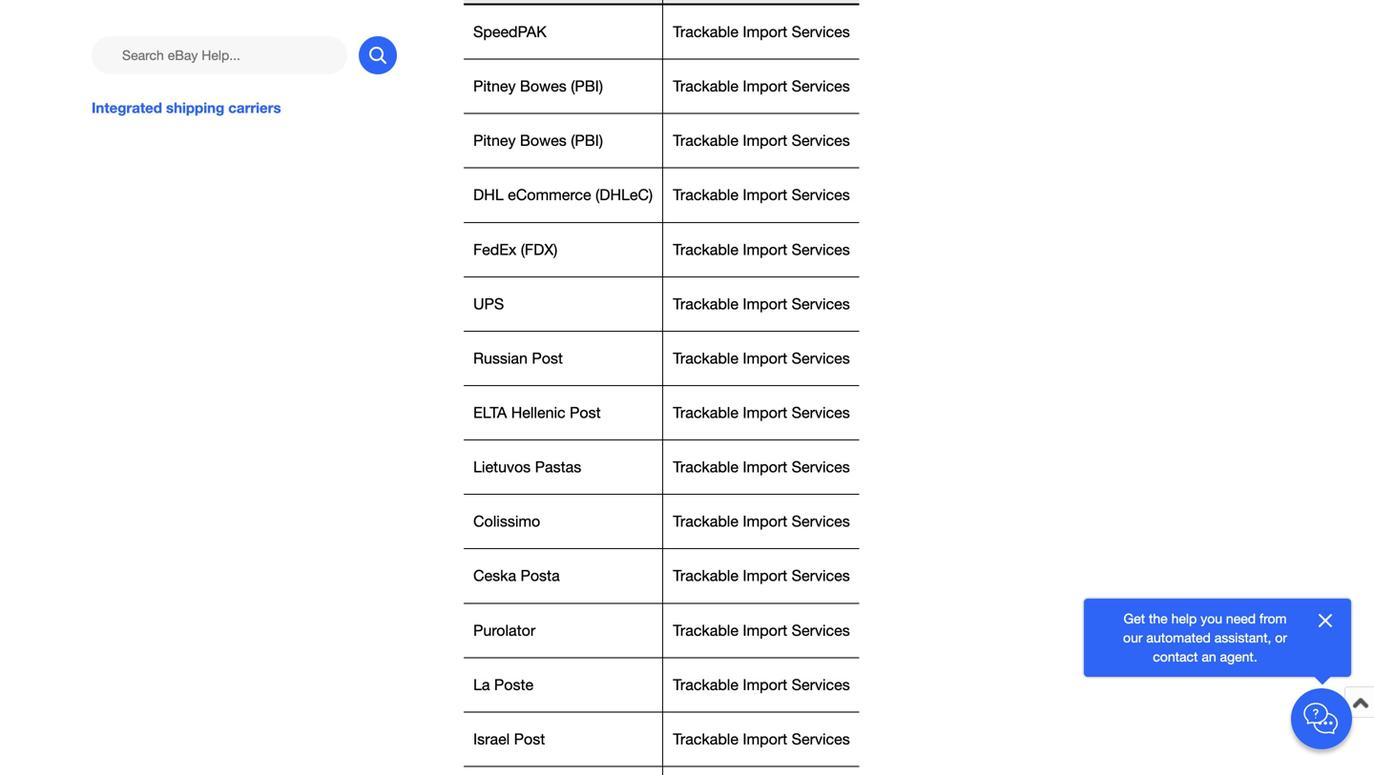 Task type: describe. For each thing, give the bounding box(es) containing it.
dhl ecommerce (dhlec)
[[473, 186, 653, 204]]

lietuvos pastas
[[473, 459, 581, 476]]

russian
[[473, 350, 528, 367]]

the
[[1149, 611, 1168, 627]]

5 trackable import services from the top
[[673, 241, 850, 258]]

2 pitney from the top
[[473, 132, 516, 149]]

12 trackable import services from the top
[[673, 622, 850, 640]]

2 pitney bowes (pbi) from the top
[[473, 132, 603, 149]]

purolator
[[473, 622, 535, 640]]

israel post
[[473, 731, 545, 749]]

from
[[1259, 611, 1287, 627]]

israel
[[473, 731, 510, 749]]

ceska
[[473, 567, 516, 585]]

3 import from the top
[[743, 132, 787, 149]]

an
[[1202, 649, 1216, 665]]

6 trackable import services from the top
[[673, 295, 850, 313]]

you
[[1201, 611, 1222, 627]]

10 import from the top
[[743, 513, 787, 531]]

9 import from the top
[[743, 459, 787, 476]]

11 trackable import services from the top
[[673, 567, 850, 585]]

7 import from the top
[[743, 350, 787, 367]]

la
[[473, 676, 490, 694]]

8 import from the top
[[743, 404, 787, 422]]

fedex
[[473, 241, 517, 258]]

get the help you need from our automated assistant, or contact an agent.
[[1123, 611, 1287, 665]]

11 import from the top
[[743, 567, 787, 585]]

get
[[1124, 611, 1145, 627]]

ups
[[473, 295, 504, 313]]

post for russian post
[[532, 350, 563, 367]]

ceska posta
[[473, 567, 560, 585]]

get the help you need from our automated assistant, or contact an agent. tooltip
[[1114, 610, 1296, 667]]

integrated shipping carriers
[[92, 99, 281, 116]]

13 import from the top
[[743, 676, 787, 694]]

automated
[[1146, 630, 1211, 646]]

2 import from the top
[[743, 77, 787, 95]]

9 trackable from the top
[[673, 459, 738, 476]]

4 import from the top
[[743, 186, 787, 204]]

fedex (fdx)
[[473, 241, 558, 258]]

9 services from the top
[[792, 459, 850, 476]]

post for israel post
[[514, 731, 545, 749]]

13 trackable import services from the top
[[673, 676, 850, 694]]

ecommerce
[[508, 186, 591, 204]]

agent.
[[1220, 649, 1257, 665]]

1 vertical spatial post
[[570, 404, 601, 422]]

2 (pbi) from the top
[[571, 132, 603, 149]]

3 trackable from the top
[[673, 132, 738, 149]]

4 trackable from the top
[[673, 186, 738, 204]]

10 trackable from the top
[[673, 513, 738, 531]]

elta hellenic post
[[473, 404, 601, 422]]

12 import from the top
[[743, 622, 787, 640]]

10 trackable import services from the top
[[673, 513, 850, 531]]

1 trackable import services from the top
[[673, 23, 850, 40]]

1 services from the top
[[792, 23, 850, 40]]

shipping
[[166, 99, 224, 116]]

help
[[1171, 611, 1197, 627]]

14 services from the top
[[792, 731, 850, 749]]

9 trackable import services from the top
[[673, 459, 850, 476]]

2 bowes from the top
[[520, 132, 567, 149]]

6 trackable from the top
[[673, 295, 738, 313]]

contact
[[1153, 649, 1198, 665]]

assistant,
[[1214, 630, 1271, 646]]

13 trackable from the top
[[673, 676, 738, 694]]

7 services from the top
[[792, 350, 850, 367]]

7 trackable import services from the top
[[673, 350, 850, 367]]



Task type: locate. For each thing, give the bounding box(es) containing it.
bowes down speedpak
[[520, 77, 567, 95]]

la poste
[[473, 676, 534, 694]]

integrated shipping carriers link
[[92, 97, 397, 118]]

8 trackable from the top
[[673, 404, 738, 422]]

pitney bowes (pbi) up ecommerce
[[473, 132, 603, 149]]

1 trackable from the top
[[673, 23, 738, 40]]

11 services from the top
[[792, 567, 850, 585]]

colissimo
[[473, 513, 540, 531]]

0 vertical spatial pitney bowes (pbi)
[[473, 77, 603, 95]]

1 vertical spatial bowes
[[520, 132, 567, 149]]

12 trackable from the top
[[673, 622, 738, 640]]

0 vertical spatial pitney
[[473, 77, 516, 95]]

3 trackable import services from the top
[[673, 132, 850, 149]]

1 vertical spatial pitney bowes (pbi)
[[473, 132, 603, 149]]

(fdx)
[[521, 241, 558, 258]]

8 trackable import services from the top
[[673, 404, 850, 422]]

bowes
[[520, 77, 567, 95], [520, 132, 567, 149]]

14 trackable from the top
[[673, 731, 738, 749]]

post right israel
[[514, 731, 545, 749]]

5 trackable from the top
[[673, 241, 738, 258]]

carriers
[[228, 99, 281, 116]]

lietuvos
[[473, 459, 531, 476]]

need
[[1226, 611, 1256, 627]]

0 vertical spatial post
[[532, 350, 563, 367]]

pastas
[[535, 459, 581, 476]]

4 services from the top
[[792, 186, 850, 204]]

10 services from the top
[[792, 513, 850, 531]]

trackable import services
[[673, 23, 850, 40], [673, 77, 850, 95], [673, 132, 850, 149], [673, 186, 850, 204], [673, 241, 850, 258], [673, 295, 850, 313], [673, 350, 850, 367], [673, 404, 850, 422], [673, 459, 850, 476], [673, 513, 850, 531], [673, 567, 850, 585], [673, 622, 850, 640], [673, 676, 850, 694], [673, 731, 850, 749]]

12 services from the top
[[792, 622, 850, 640]]

2 vertical spatial post
[[514, 731, 545, 749]]

1 pitney from the top
[[473, 77, 516, 95]]

Search eBay Help... text field
[[92, 36, 347, 74]]

11 trackable from the top
[[673, 567, 738, 585]]

3 services from the top
[[792, 132, 850, 149]]

or
[[1275, 630, 1287, 646]]

pitney bowes (pbi) down speedpak
[[473, 77, 603, 95]]

0 vertical spatial (pbi)
[[571, 77, 603, 95]]

post
[[532, 350, 563, 367], [570, 404, 601, 422], [514, 731, 545, 749]]

elta
[[473, 404, 507, 422]]

russian post
[[473, 350, 563, 367]]

4 trackable import services from the top
[[673, 186, 850, 204]]

pitney bowes (pbi)
[[473, 77, 603, 95], [473, 132, 603, 149]]

14 import from the top
[[743, 731, 787, 749]]

6 services from the top
[[792, 295, 850, 313]]

pitney up dhl
[[473, 132, 516, 149]]

14 trackable import services from the top
[[673, 731, 850, 749]]

pitney down speedpak
[[473, 77, 516, 95]]

13 services from the top
[[792, 676, 850, 694]]

poste
[[494, 676, 534, 694]]

2 trackable from the top
[[673, 77, 738, 95]]

bowes up ecommerce
[[520, 132, 567, 149]]

dhl
[[473, 186, 504, 204]]

post right russian
[[532, 350, 563, 367]]

hellenic
[[511, 404, 565, 422]]

services
[[792, 23, 850, 40], [792, 77, 850, 95], [792, 132, 850, 149], [792, 186, 850, 204], [792, 241, 850, 258], [792, 295, 850, 313], [792, 350, 850, 367], [792, 404, 850, 422], [792, 459, 850, 476], [792, 513, 850, 531], [792, 567, 850, 585], [792, 622, 850, 640], [792, 676, 850, 694], [792, 731, 850, 749]]

post right hellenic at the bottom left of the page
[[570, 404, 601, 422]]

1 pitney bowes (pbi) from the top
[[473, 77, 603, 95]]

trackable
[[673, 23, 738, 40], [673, 77, 738, 95], [673, 132, 738, 149], [673, 186, 738, 204], [673, 241, 738, 258], [673, 295, 738, 313], [673, 350, 738, 367], [673, 404, 738, 422], [673, 459, 738, 476], [673, 513, 738, 531], [673, 567, 738, 585], [673, 622, 738, 640], [673, 676, 738, 694], [673, 731, 738, 749]]

7 trackable from the top
[[673, 350, 738, 367]]

5 services from the top
[[792, 241, 850, 258]]

our
[[1123, 630, 1143, 646]]

import
[[743, 23, 787, 40], [743, 77, 787, 95], [743, 132, 787, 149], [743, 186, 787, 204], [743, 241, 787, 258], [743, 295, 787, 313], [743, 350, 787, 367], [743, 404, 787, 422], [743, 459, 787, 476], [743, 513, 787, 531], [743, 567, 787, 585], [743, 622, 787, 640], [743, 676, 787, 694], [743, 731, 787, 749]]

1 import from the top
[[743, 23, 787, 40]]

speedpak
[[473, 23, 547, 40]]

5 import from the top
[[743, 241, 787, 258]]

posta
[[520, 567, 560, 585]]

1 (pbi) from the top
[[571, 77, 603, 95]]

(dhlec)
[[595, 186, 653, 204]]

(pbi)
[[571, 77, 603, 95], [571, 132, 603, 149]]

integrated
[[92, 99, 162, 116]]

1 vertical spatial pitney
[[473, 132, 516, 149]]

2 services from the top
[[792, 77, 850, 95]]

1 bowes from the top
[[520, 77, 567, 95]]

0 vertical spatial bowes
[[520, 77, 567, 95]]

2 trackable import services from the top
[[673, 77, 850, 95]]

6 import from the top
[[743, 295, 787, 313]]

pitney
[[473, 77, 516, 95], [473, 132, 516, 149]]

8 services from the top
[[792, 404, 850, 422]]

1 vertical spatial (pbi)
[[571, 132, 603, 149]]



Task type: vqa. For each thing, say whether or not it's contained in the screenshot.
Pitney Bowes (PBI)
yes



